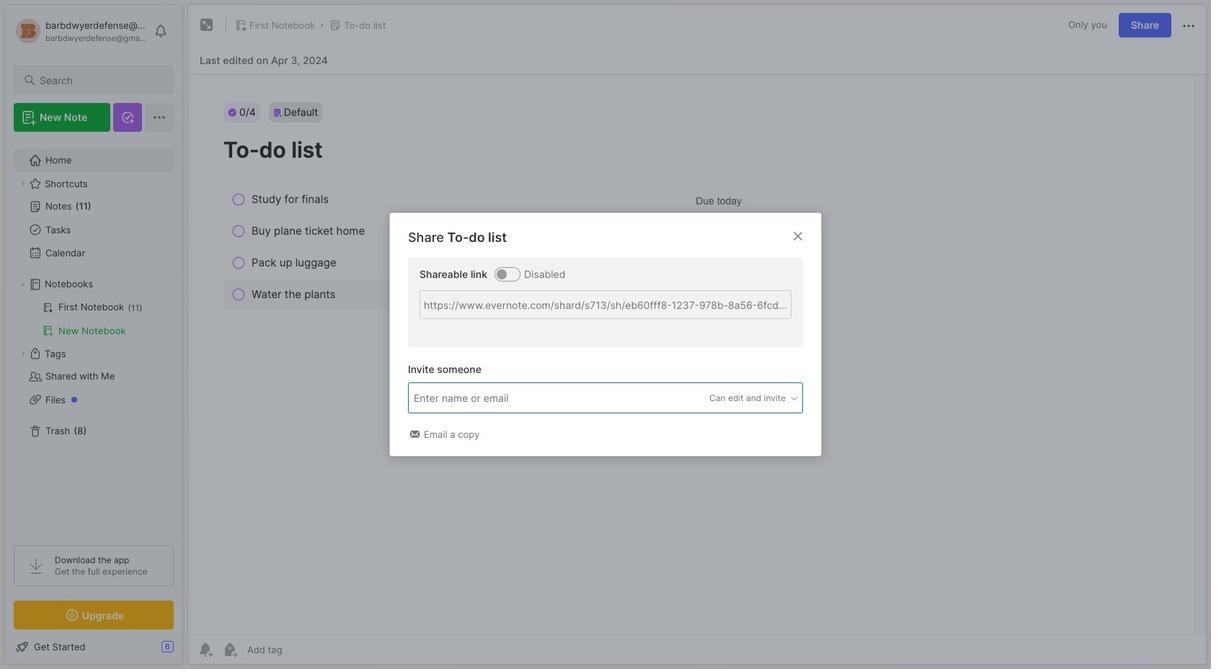 Task type: vqa. For each thing, say whether or not it's contained in the screenshot.
'Sign'
no



Task type: locate. For each thing, give the bounding box(es) containing it.
close image
[[789, 228, 807, 245]]

add tag image
[[221, 642, 239, 659]]

group
[[14, 296, 173, 342]]

tree
[[5, 141, 182, 533]]

note window element
[[187, 4, 1207, 665]]

Search text field
[[40, 74, 161, 87]]

expand tags image
[[19, 350, 27, 358]]

add a reminder image
[[197, 642, 214, 659]]

shared link switcher image
[[497, 269, 507, 279]]

None search field
[[40, 71, 161, 89]]

Select permission field
[[682, 392, 799, 405]]



Task type: describe. For each thing, give the bounding box(es) containing it.
expand note image
[[198, 17, 216, 34]]

group inside tree
[[14, 296, 173, 342]]

tree inside main element
[[5, 141, 182, 533]]

Shared URL text field
[[420, 290, 792, 319]]

Add tag field
[[412, 390, 585, 406]]

Note Editor text field
[[188, 74, 1206, 635]]

main element
[[0, 0, 187, 670]]

none search field inside main element
[[40, 71, 161, 89]]

expand notebooks image
[[19, 280, 27, 289]]



